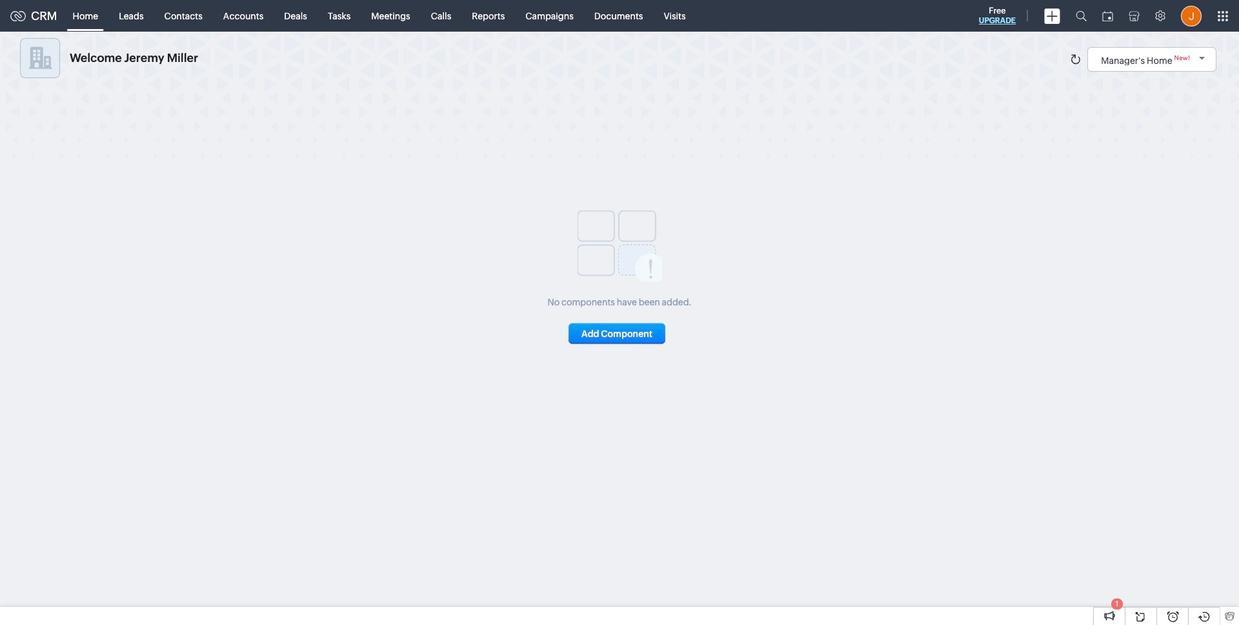 Task type: locate. For each thing, give the bounding box(es) containing it.
calendar image
[[1103, 11, 1114, 21]]

create menu element
[[1037, 0, 1069, 31]]

search image
[[1076, 10, 1087, 21]]

search element
[[1069, 0, 1095, 32]]



Task type: describe. For each thing, give the bounding box(es) containing it.
profile element
[[1174, 0, 1210, 31]]

create menu image
[[1045, 8, 1061, 24]]

profile image
[[1182, 5, 1202, 26]]

logo image
[[10, 11, 26, 21]]



Task type: vqa. For each thing, say whether or not it's contained in the screenshot.
logo on the top of page
yes



